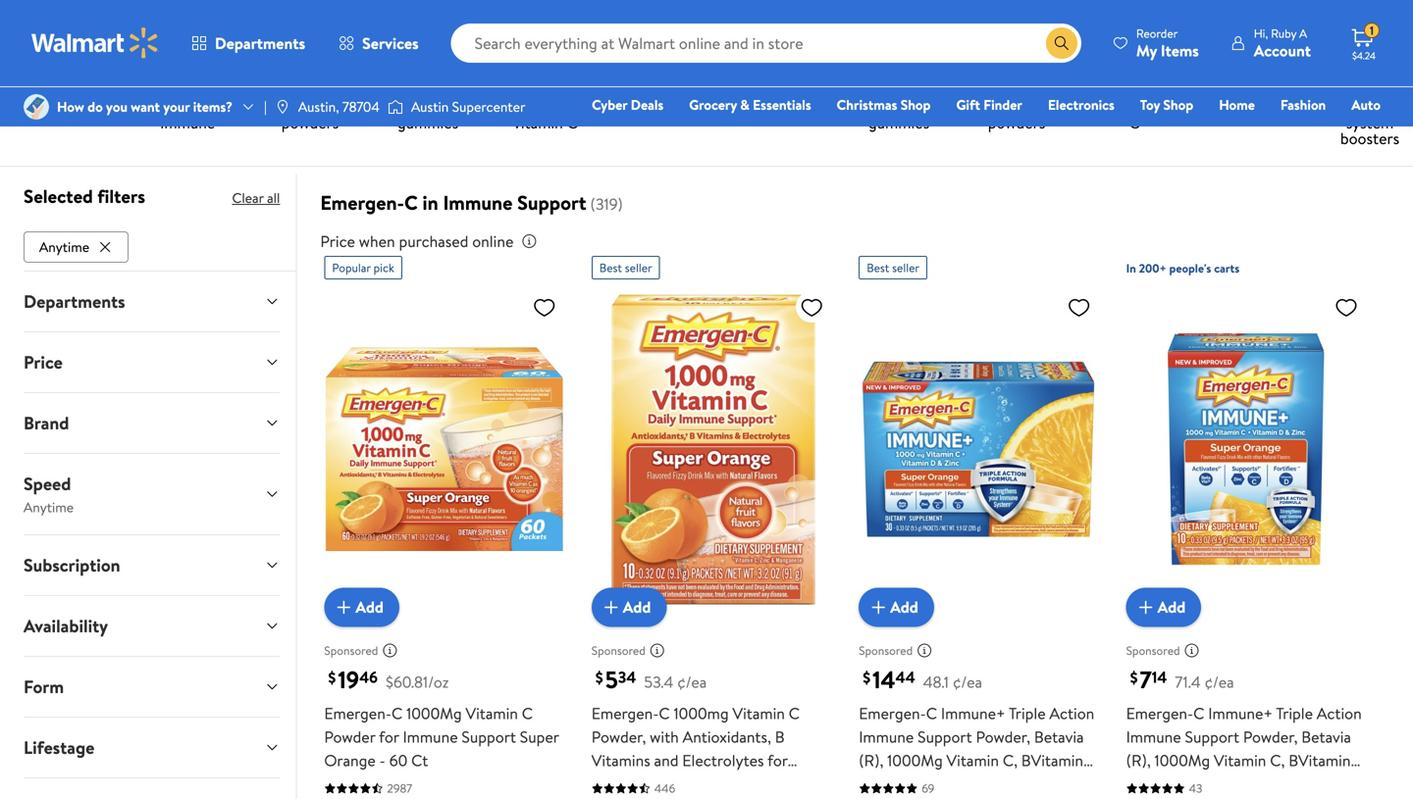 Task type: vqa. For each thing, say whether or not it's contained in the screenshot.
the vitamin c image on the top of the page
yes



Task type: locate. For each thing, give the bounding box(es) containing it.
2 horizontal spatial ad disclaimer and feedback for ingridsponsoredproducts image
[[1184, 643, 1200, 659]]

1 horizontal spatial price
[[320, 231, 355, 252]]

shop up registry link
[[1163, 95, 1193, 114]]

– left 30
[[914, 797, 923, 800]]

lifestage tab
[[8, 718, 296, 778]]

$ left 7
[[1130, 667, 1138, 689]]

3 add from the left
[[890, 597, 918, 618]]

0 horizontal spatial super
[[520, 727, 559, 748]]

3 powder, from the left
[[1243, 727, 1298, 748]]

1 bvitamins, from the left
[[1021, 750, 1094, 772]]

anytime inside speed tab
[[24, 498, 74, 517]]

clear
[[232, 188, 264, 208]]

orange left 69
[[859, 797, 910, 800]]

1 horizontal spatial and
[[930, 774, 955, 795]]

1 horizontal spatial seller
[[892, 260, 920, 276]]

1 shop from the left
[[901, 95, 931, 114]]

0 horizontal spatial c,
[[1003, 750, 1018, 772]]

1 sponsored from the left
[[324, 643, 378, 659]]

austin supercenter
[[411, 97, 525, 116]]

$ 7 14 71.4 ¢/ea emergen-c immune+ triple action immune support powder, betavia (r), 1000mg vitamin c, bvitamins, vitamin d and antioxidants, super orange – 10 count
[[1126, 664, 1362, 800]]

0 horizontal spatial immune+
[[160, 112, 225, 134]]

0 horizontal spatial powder,
[[592, 727, 646, 748]]

1 d from the left
[[915, 774, 927, 795]]

0 vertical spatial departments
[[215, 32, 305, 54]]

2 horizontal spatial super
[[1318, 774, 1357, 795]]

add button
[[324, 588, 399, 628], [592, 588, 667, 628], [859, 588, 934, 628], [1126, 588, 1201, 628]]

1 horizontal spatial ¢/ea
[[953, 672, 982, 693]]

super for 7
[[1318, 774, 1357, 795]]

and for 14
[[930, 774, 955, 795]]

departments button up |
[[175, 20, 322, 67]]

price inside dropdown button
[[24, 350, 63, 375]]

and
[[654, 750, 679, 772], [930, 774, 955, 795], [1198, 774, 1222, 795]]

1 horizontal spatial vitamin
[[1125, 96, 1175, 118]]

1 add from the left
[[356, 597, 384, 618]]

1 horizontal spatial  image
[[388, 97, 403, 117]]

for up -
[[379, 727, 399, 748]]

vitamin inside $ 19 46 $60.81/oz emergen-c 1000mg vitamin c powder for immune support super orange - 60 ct
[[466, 703, 518, 725]]

 image for austin, 78704
[[275, 99, 290, 115]]

1 horizontal spatial (r),
[[1126, 750, 1151, 772]]

availability button
[[8, 596, 296, 656]]

1 horizontal spatial –
[[1181, 797, 1190, 800]]

71.4
[[1175, 672, 1201, 693]]

price up brand
[[24, 350, 63, 375]]

2 powder, from the left
[[976, 727, 1030, 748]]

items
[[1161, 40, 1199, 61]]

orange inside $ 14 44 48.1 ¢/ea emergen-c immune+ triple action immune support powder, betavia (r), 1000mg vitamin c, bvitamins, vitamin d and antioxidants, super orange – 30 count
[[859, 797, 910, 800]]

$4.24
[[1352, 49, 1376, 62]]

200+
[[1139, 260, 1166, 277]]

vitamin c powders image
[[981, 21, 1052, 91]]

speed anytime
[[24, 472, 74, 517]]

triple inside $ 7 14 71.4 ¢/ea emergen-c immune+ triple action immune support powder, betavia (r), 1000mg vitamin c, bvitamins, vitamin d and antioxidants, super orange – 10 count
[[1276, 703, 1313, 725]]

c inside vitamin c powders
[[1039, 96, 1050, 118]]

0 horizontal spatial vitamin
[[513, 112, 563, 134]]

action inside $ 14 44 48.1 ¢/ea emergen-c immune+ triple action immune support powder, betavia (r), 1000mg vitamin c, bvitamins, vitamin d and antioxidants, super orange – 30 count
[[1050, 703, 1094, 725]]

0 horizontal spatial triple
[[1009, 703, 1046, 725]]

2 horizontal spatial powder,
[[1243, 727, 1298, 748]]

powder, inside $ 7 14 71.4 ¢/ea emergen-c immune+ triple action immune support powder, betavia (r), 1000mg vitamin c, bvitamins, vitamin d and antioxidants, super orange – 10 count
[[1243, 727, 1298, 748]]

¢/ea inside $ 7 14 71.4 ¢/ea emergen-c immune+ triple action immune support powder, betavia (r), 1000mg vitamin c, bvitamins, vitamin d and antioxidants, super orange – 10 count
[[1205, 672, 1234, 693]]

–
[[914, 797, 923, 800], [1181, 797, 1190, 800]]

ad disclaimer and feedback for ingridsponsoredproducts image for 7
[[1184, 643, 1200, 659]]

emergen-c 1000mg vitamin c powder for immune support super orange - 60 ct image
[[324, 288, 564, 612]]

2 horizontal spatial ¢/ea
[[1205, 672, 1234, 693]]

(r), for 7
[[1126, 750, 1151, 772]]

c inside emergen-c powders
[[338, 96, 349, 118]]

1000mg
[[406, 703, 462, 725], [887, 750, 943, 772], [1155, 750, 1210, 772]]

ad disclaimer and feedback for ingridsponsoredproducts image up '71.4'
[[1184, 643, 1200, 659]]

2 gummies from the left
[[868, 112, 929, 134]]

popular
[[332, 260, 371, 276]]

add to favorites list, emergen-c 1000mg vitamin c powder for immune support super orange - 60 ct image
[[533, 295, 556, 320]]

antioxidants, right 69
[[959, 774, 1047, 795]]

shop right christmas
[[901, 95, 931, 114]]

0 horizontal spatial –
[[914, 797, 923, 800]]

2 c, from the left
[[1270, 750, 1285, 772]]

1 horizontal spatial super
[[1051, 774, 1090, 795]]

add button for 7
[[1126, 588, 1201, 628]]

super
[[520, 727, 559, 748], [1051, 774, 1090, 795], [1318, 774, 1357, 795]]

add to cart image for 19
[[332, 596, 356, 620]]

powders for emergen-
[[281, 112, 339, 134]]

2 – from the left
[[1181, 797, 1190, 800]]

1 horizontal spatial betavia
[[1302, 727, 1351, 748]]

0 horizontal spatial antioxidants,
[[683, 727, 771, 748]]

2 $ from the left
[[595, 667, 603, 689]]

d up 10
[[1182, 774, 1194, 795]]

$ for 5
[[595, 667, 603, 689]]

0 horizontal spatial departments
[[24, 289, 125, 314]]

2 horizontal spatial 1000mg
[[1155, 750, 1210, 772]]

– inside $ 7 14 71.4 ¢/ea emergen-c immune+ triple action immune support powder, betavia (r), 1000mg vitamin c, bvitamins, vitamin d and antioxidants, super orange – 10 count
[[1181, 797, 1190, 800]]

anytime down selected on the left of the page
[[39, 237, 89, 256]]

1 powders from the left
[[281, 112, 339, 134]]

1 horizontal spatial shop
[[1163, 95, 1193, 114]]

bvitamins, inside $ 7 14 71.4 ¢/ea emergen-c immune+ triple action immune support powder, betavia (r), 1000mg vitamin c, bvitamins, vitamin d and antioxidants, super orange – 10 count
[[1289, 750, 1361, 772]]

availability tab
[[8, 596, 296, 656]]

immune system boosters image
[[1335, 21, 1405, 91]]

1 vertical spatial departments
[[24, 289, 125, 314]]

anytime down speed
[[24, 498, 74, 517]]

1 horizontal spatial for
[[767, 750, 788, 772]]

1 betavia from the left
[[1034, 727, 1084, 748]]

and inside $ 14 44 48.1 ¢/ea emergen-c immune+ triple action immune support powder, betavia (r), 1000mg vitamin c, bvitamins, vitamin d and antioxidants, super orange – 30 count
[[930, 774, 955, 795]]

brand tab
[[8, 393, 296, 453]]

0 horizontal spatial bvitamins,
[[1021, 750, 1094, 772]]

departments up |
[[215, 32, 305, 54]]

toy
[[1140, 95, 1160, 114]]

add to cart image for 7
[[1134, 596, 1158, 620]]

2 seller from the left
[[892, 260, 920, 276]]

boosters
[[1340, 128, 1400, 149]]

add button up ad disclaimer and feedback for ingridsponsoredproducts icon
[[859, 588, 934, 628]]

$ inside $ 5 34 53.4 ¢/ea emergen-c 1000mg vitamin c powder, with antioxidants, b vitamins and electrolytes for immune support, caffeine free vitamin c supplement fizzy d
[[595, 667, 603, 689]]

when
[[359, 231, 395, 252]]

0 horizontal spatial 1000mg
[[406, 703, 462, 725]]

0 vertical spatial price
[[320, 231, 355, 252]]

home link
[[1210, 94, 1264, 115]]

2 horizontal spatial antioxidants,
[[1226, 774, 1315, 795]]

4 sponsored from the left
[[1126, 643, 1180, 659]]

1 best from the left
[[599, 260, 622, 276]]

c, inside $ 7 14 71.4 ¢/ea emergen-c immune+ triple action immune support powder, betavia (r), 1000mg vitamin c, bvitamins, vitamin d and antioxidants, super orange – 10 count
[[1270, 750, 1285, 772]]

best seller
[[599, 260, 652, 276], [867, 260, 920, 276]]

support,
[[650, 774, 709, 795]]

2 triple from the left
[[1276, 703, 1313, 725]]

1 horizontal spatial antioxidants,
[[959, 774, 1047, 795]]

 image
[[388, 97, 403, 117], [275, 99, 290, 115]]

equate
[[640, 96, 687, 118]]

0 horizontal spatial powders
[[281, 112, 339, 134]]

anytime inside button
[[39, 237, 89, 256]]

price up 'popular'
[[320, 231, 355, 252]]

1 horizontal spatial immune+
[[941, 703, 1005, 725]]

emergen-c gummies
[[389, 96, 467, 134]]

austin, 78704
[[298, 97, 380, 116]]

for inside $ 5 34 53.4 ¢/ea emergen-c 1000mg vitamin c powder, with antioxidants, b vitamins and electrolytes for immune support, caffeine free vitamin c supplement fizzy d
[[767, 750, 788, 772]]

0 horizontal spatial betavia
[[1034, 727, 1084, 748]]

powder, for 7
[[1243, 727, 1298, 748]]

count right 10
[[1212, 797, 1254, 800]]

c inside emergen-c gummies
[[456, 96, 467, 118]]

immune+ inside $ 7 14 71.4 ¢/ea emergen-c immune+ triple action immune support powder, betavia (r), 1000mg vitamin c, bvitamins, vitamin d and antioxidants, super orange – 10 count
[[1208, 703, 1273, 725]]

kids
[[1094, 96, 1122, 118]]

1000mg inside $ 14 44 48.1 ¢/ea emergen-c immune+ triple action immune support powder, betavia (r), 1000mg vitamin c, bvitamins, vitamin d and antioxidants, super orange – 30 count
[[887, 750, 943, 772]]

1 horizontal spatial 14
[[1152, 667, 1167, 688]]

online
[[472, 231, 514, 252]]

betavia inside $ 7 14 71.4 ¢/ea emergen-c immune+ triple action immune support powder, betavia (r), 1000mg vitamin c, bvitamins, vitamin d and antioxidants, super orange – 10 count
[[1302, 727, 1351, 748]]

and up 30
[[930, 774, 955, 795]]

2 best from the left
[[867, 260, 889, 276]]

1 action from the left
[[1050, 703, 1094, 725]]

sponsored up 44
[[859, 643, 913, 659]]

free
[[775, 774, 805, 795]]

orange inside $ 7 14 71.4 ¢/ea emergen-c immune+ triple action immune support powder, betavia (r), 1000mg vitamin c, bvitamins, vitamin d and antioxidants, super orange – 10 count
[[1126, 797, 1178, 800]]

immune+ inside $ 14 44 48.1 ¢/ea emergen-c immune+ triple action immune support powder, betavia (r), 1000mg vitamin c, bvitamins, vitamin d and antioxidants, super orange – 30 count
[[941, 703, 1005, 725]]

3 $ from the left
[[863, 667, 871, 689]]

$ left 19
[[328, 667, 336, 689]]

1000mg inside $ 7 14 71.4 ¢/ea emergen-c immune+ triple action immune support powder, betavia (r), 1000mg vitamin c, bvitamins, vitamin d and antioxidants, super orange – 10 count
[[1155, 750, 1210, 772]]

antioxidants,
[[683, 727, 771, 748], [959, 774, 1047, 795], [1226, 774, 1315, 795]]

d up 30
[[915, 774, 927, 795]]

add
[[356, 597, 384, 618], [623, 597, 651, 618], [890, 597, 918, 618], [1158, 597, 1186, 618]]

austin,
[[298, 97, 339, 116]]

emergen- inside $ 5 34 53.4 ¢/ea emergen-c 1000mg vitamin c powder, with antioxidants, b vitamins and electrolytes for immune support, caffeine free vitamin c supplement fizzy d
[[592, 703, 659, 725]]

add button up 46
[[324, 588, 399, 628]]

ct
[[411, 750, 428, 772]]

1 horizontal spatial best seller
[[867, 260, 920, 276]]

0 horizontal spatial orange
[[324, 750, 376, 772]]

$ inside $ 19 46 $60.81/oz emergen-c 1000mg vitamin c powder for immune support super orange - 60 ct
[[328, 667, 336, 689]]

ad disclaimer and feedback for ingridsponsoredproducts image up $60.81/oz
[[382, 643, 398, 659]]

search icon image
[[1054, 35, 1069, 51]]

1 horizontal spatial ad disclaimer and feedback for ingridsponsoredproducts image
[[649, 643, 665, 659]]

2 powders from the left
[[988, 112, 1045, 134]]

add button up 34
[[592, 588, 667, 628]]

1 horizontal spatial count
[[1212, 797, 1254, 800]]

0 vertical spatial for
[[379, 727, 399, 748]]

antioxidants, up electrolytes
[[683, 727, 771, 748]]

best for 14
[[867, 260, 889, 276]]

super inside $ 7 14 71.4 ¢/ea emergen-c immune+ triple action immune support powder, betavia (r), 1000mg vitamin c, bvitamins, vitamin d and antioxidants, super orange – 10 count
[[1318, 774, 1357, 795]]

action for 7
[[1317, 703, 1362, 725]]

one debit link
[[1222, 122, 1306, 143]]

1 c, from the left
[[1003, 750, 1018, 772]]

count inside $ 7 14 71.4 ¢/ea emergen-c immune+ triple action immune support powder, betavia (r), 1000mg vitamin c, bvitamins, vitamin d and antioxidants, super orange – 10 count
[[1212, 797, 1254, 800]]

betavia for 7
[[1302, 727, 1351, 748]]

Walmart Site-Wide search field
[[451, 24, 1081, 63]]

spring
[[502, 96, 545, 118]]

d
[[915, 774, 927, 795], [1182, 774, 1194, 795]]

1 count from the left
[[948, 797, 990, 800]]

1 $ from the left
[[328, 667, 336, 689]]

446
[[654, 781, 675, 797]]

action inside $ 7 14 71.4 ¢/ea emergen-c immune+ triple action immune support powder, betavia (r), 1000mg vitamin c, bvitamins, vitamin d and antioxidants, super orange – 10 count
[[1317, 703, 1362, 725]]

for down b
[[767, 750, 788, 772]]

0 horizontal spatial action
[[1050, 703, 1094, 725]]

1 ad disclaimer and feedback for ingridsponsoredproducts image from the left
[[382, 643, 398, 659]]

add up '71.4'
[[1158, 597, 1186, 618]]

(r),
[[859, 750, 884, 772], [1126, 750, 1151, 772]]

betavia inside $ 14 44 48.1 ¢/ea emergen-c immune+ triple action immune support powder, betavia (r), 1000mg vitamin c, bvitamins, vitamin d and antioxidants, super orange – 30 count
[[1034, 727, 1084, 748]]

sponsored up 7
[[1126, 643, 1180, 659]]

add to cart image for 5
[[599, 596, 623, 620]]

vitamin inside spring valley vitamin c
[[513, 112, 563, 134]]

2 ad disclaimer and feedback for ingridsponsoredproducts image from the left
[[649, 643, 665, 659]]

0 horizontal spatial 14
[[873, 664, 895, 697]]

1 seller from the left
[[625, 260, 652, 276]]

¢/ea right '48.1'
[[953, 672, 982, 693]]

1 best seller from the left
[[599, 260, 652, 276]]

d for 14
[[915, 774, 927, 795]]

1 horizontal spatial powders
[[988, 112, 1045, 134]]

fashion link
[[1272, 94, 1335, 115]]

gummies for vitamin
[[868, 112, 929, 134]]

with
[[650, 727, 679, 748]]

legal information image
[[521, 234, 537, 249]]

2 shop from the left
[[1163, 95, 1193, 114]]

2 horizontal spatial and
[[1198, 774, 1222, 795]]

gummies inside vitamin c gummies
[[868, 112, 929, 134]]

immune inside $ 5 34 53.4 ¢/ea emergen-c 1000mg vitamin c powder, with antioxidants, b vitamins and electrolytes for immune support, caffeine free vitamin c supplement fizzy d
[[592, 774, 647, 795]]

0 vertical spatial anytime
[[39, 237, 89, 256]]

2 horizontal spatial immune+
[[1208, 703, 1273, 725]]

super inside $ 14 44 48.1 ¢/ea emergen-c immune+ triple action immune support powder, betavia (r), 1000mg vitamin c, bvitamins, vitamin d and antioxidants, super orange – 30 count
[[1051, 774, 1090, 795]]

– inside $ 14 44 48.1 ¢/ea emergen-c immune+ triple action immune support powder, betavia (r), 1000mg vitamin c, bvitamins, vitamin d and antioxidants, super orange – 30 count
[[914, 797, 923, 800]]

ad disclaimer and feedback for ingridsponsoredproducts image for 19
[[382, 643, 398, 659]]

$15
[[87, 96, 108, 118]]

1 horizontal spatial departments
[[215, 32, 305, 54]]

14 left '71.4'
[[1152, 667, 1167, 688]]

departments down the anytime button
[[24, 289, 125, 314]]

1000mg up 43
[[1155, 750, 1210, 772]]

$ left 5
[[595, 667, 603, 689]]

sponsored up 34
[[592, 643, 645, 659]]

 image right 78704
[[388, 97, 403, 117]]

1 horizontal spatial d
[[1182, 774, 1194, 795]]

1 vertical spatial anytime
[[24, 498, 74, 517]]

14 inside $ 14 44 48.1 ¢/ea emergen-c immune+ triple action immune support powder, betavia (r), 1000mg vitamin c, bvitamins, vitamin d and antioxidants, super orange – 30 count
[[873, 664, 895, 697]]

vitamin c gummies image
[[864, 21, 934, 91]]

2 sponsored from the left
[[592, 643, 645, 659]]

electronics
[[1048, 95, 1115, 114]]

sponsored up 19
[[324, 643, 378, 659]]

emergen-c immune+ triple action immune support powder, betavia (r), 1000mg vitamin c, bvitamins, vitamin d and antioxidants, super orange – 10 count image
[[1126, 288, 1366, 612]]

1 add to cart image from the left
[[332, 596, 356, 620]]

and inside $ 7 14 71.4 ¢/ea emergen-c immune+ triple action immune support powder, betavia (r), 1000mg vitamin c, bvitamins, vitamin d and antioxidants, super orange – 10 count
[[1198, 774, 1222, 795]]

and up 10
[[1198, 774, 1222, 795]]

ad disclaimer and feedback for ingridsponsoredproducts image for 5
[[649, 643, 665, 659]]

add button for 19
[[324, 588, 399, 628]]

1 add button from the left
[[324, 588, 399, 628]]

2 ¢/ea from the left
[[953, 672, 982, 693]]

emergen- inside emergen-c immune+
[[153, 96, 220, 118]]

4 add from the left
[[1158, 597, 1186, 618]]

people's
[[1169, 260, 1211, 277]]

0 horizontal spatial gummies
[[397, 112, 458, 134]]

immune+ inside emergen-c immune+
[[160, 112, 225, 134]]

0 horizontal spatial count
[[948, 797, 990, 800]]

add button up 7
[[1126, 588, 1201, 628]]

– left 10
[[1181, 797, 1190, 800]]

(r), for 14
[[859, 750, 884, 772]]

d inside $ 7 14 71.4 ¢/ea emergen-c immune+ triple action immune support powder, betavia (r), 1000mg vitamin c, bvitamins, vitamin d and antioxidants, super orange – 10 count
[[1182, 774, 1194, 795]]

orange for 7
[[1126, 797, 1178, 800]]

add for 7
[[1158, 597, 1186, 618]]

gift
[[956, 95, 980, 114]]

$
[[328, 667, 336, 689], [595, 667, 603, 689], [863, 667, 871, 689], [1130, 667, 1138, 689]]

d inside $ 14 44 48.1 ¢/ea emergen-c immune+ triple action immune support powder, betavia (r), 1000mg vitamin c, bvitamins, vitamin d and antioxidants, super orange – 30 count
[[915, 774, 927, 795]]

immune inside $ 14 44 48.1 ¢/ea emergen-c immune+ triple action immune support powder, betavia (r), 1000mg vitamin c, bvitamins, vitamin d and antioxidants, super orange – 30 count
[[859, 727, 914, 748]]

2 count from the left
[[1212, 797, 1254, 800]]

c,
[[1003, 750, 1018, 772], [1270, 750, 1285, 772]]

3 ad disclaimer and feedback for ingridsponsoredproducts image from the left
[[1184, 643, 1200, 659]]

best seller for 5
[[599, 260, 652, 276]]

¢/ea inside $ 5 34 53.4 ¢/ea emergen-c 1000mg vitamin c powder, with antioxidants, b vitamins and electrolytes for immune support, caffeine free vitamin c supplement fizzy d
[[677, 672, 707, 693]]

bvitamins, for 14
[[1021, 750, 1094, 772]]

2 horizontal spatial orange
[[1126, 797, 1178, 800]]

add up 34
[[623, 597, 651, 618]]

supplement
[[663, 797, 744, 800]]

1 vertical spatial price
[[24, 350, 63, 375]]

shop
[[901, 95, 931, 114], [1163, 95, 1193, 114]]

2 betavia from the left
[[1302, 727, 1351, 748]]

immune inside $ 7 14 71.4 ¢/ea emergen-c immune+ triple action immune support powder, betavia (r), 1000mg vitamin c, bvitamins, vitamin d and antioxidants, super orange – 10 count
[[1126, 727, 1181, 748]]

1 horizontal spatial triple
[[1276, 703, 1313, 725]]

super inside $ 19 46 $60.81/oz emergen-c 1000mg vitamin c powder for immune support super orange - 60 ct
[[520, 727, 559, 748]]

spring valley vitamin c
[[502, 96, 589, 134]]

1 horizontal spatial 1000mg
[[887, 750, 943, 772]]

b
[[775, 727, 785, 748]]

emergen-c immune+ image
[[157, 21, 228, 91]]

1 horizontal spatial best
[[867, 260, 889, 276]]

vitamin inside vitamin c gummies
[[865, 96, 918, 118]]

ad disclaimer and feedback for ingridsponsoredproducts image up 53.4
[[649, 643, 665, 659]]

3 add to cart image from the left
[[867, 596, 890, 620]]

¢/ea right '71.4'
[[1205, 672, 1234, 693]]

2 add button from the left
[[592, 588, 667, 628]]

1 – from the left
[[914, 797, 923, 800]]

count for 7
[[1212, 797, 1254, 800]]

5
[[605, 664, 618, 697]]

1 horizontal spatial action
[[1317, 703, 1362, 725]]

4 add button from the left
[[1126, 588, 1201, 628]]

powders inside emergen-c powders
[[281, 112, 339, 134]]

1000mg for 7
[[1155, 750, 1210, 772]]

1 (r), from the left
[[859, 750, 884, 772]]

add up ad disclaimer and feedback for ingridsponsoredproducts icon
[[890, 597, 918, 618]]

anytime
[[39, 237, 89, 256], [24, 498, 74, 517]]

kids vitamin c
[[1094, 96, 1175, 134]]

vitamin
[[1125, 96, 1175, 118], [513, 112, 563, 134]]

1000mg up 69
[[887, 750, 943, 772]]

count right 30
[[948, 797, 990, 800]]

$ left 44
[[863, 667, 871, 689]]

2 d from the left
[[1182, 774, 1194, 795]]

 image for austin supercenter
[[388, 97, 403, 117]]

vitamin inside kids vitamin c
[[1125, 96, 1175, 118]]

powders inside vitamin c powders
[[988, 112, 1045, 134]]

services button
[[322, 20, 435, 67]]

action
[[1050, 703, 1094, 725], [1317, 703, 1362, 725]]

3 ¢/ea from the left
[[1205, 672, 1234, 693]]

0 horizontal spatial  image
[[275, 99, 290, 115]]

2 action from the left
[[1317, 703, 1362, 725]]

cyber deals
[[592, 95, 664, 114]]

¢/ea for 5
[[677, 672, 707, 693]]

support
[[517, 189, 586, 216], [462, 727, 516, 748], [918, 727, 972, 748], [1185, 727, 1239, 748]]

¢/ea inside $ 14 44 48.1 ¢/ea emergen-c immune+ triple action immune support powder, betavia (r), 1000mg vitamin c, bvitamins, vitamin d and antioxidants, super orange – 30 count
[[953, 672, 982, 693]]

vitamin
[[748, 96, 800, 118], [865, 96, 918, 118], [983, 96, 1035, 118], [466, 703, 518, 725], [733, 703, 785, 725], [947, 750, 999, 772], [1214, 750, 1266, 772], [859, 774, 911, 795], [1126, 774, 1179, 795], [592, 797, 644, 800]]

add button for 5
[[592, 588, 667, 628]]

3 add button from the left
[[859, 588, 934, 628]]

betavia
[[1034, 727, 1084, 748], [1302, 727, 1351, 748]]

0 horizontal spatial d
[[915, 774, 927, 795]]

kids vitamin c image
[[1099, 21, 1170, 91]]

vitamin c gummies
[[865, 96, 933, 134]]

2 bvitamins, from the left
[[1289, 750, 1361, 772]]

immune+
[[160, 112, 225, 134], [941, 703, 1005, 725], [1208, 703, 1273, 725]]

0 horizontal spatial shop
[[901, 95, 931, 114]]

1 horizontal spatial c,
[[1270, 750, 1285, 772]]

4 $ from the left
[[1130, 667, 1138, 689]]

0 horizontal spatial (r),
[[859, 750, 884, 772]]

14 left '48.1'
[[873, 664, 895, 697]]

0 horizontal spatial best
[[599, 260, 622, 276]]

debit
[[1263, 123, 1297, 142]]

super for 14
[[1051, 774, 1090, 795]]

0 horizontal spatial seller
[[625, 260, 652, 276]]

antioxidants, inside $ 7 14 71.4 ¢/ea emergen-c immune+ triple action immune support powder, betavia (r), 1000mg vitamin c, bvitamins, vitamin d and antioxidants, super orange – 10 count
[[1226, 774, 1315, 795]]

best seller for 14
[[867, 260, 920, 276]]

60
[[389, 750, 408, 772]]

0 horizontal spatial best seller
[[599, 260, 652, 276]]

tab
[[8, 779, 296, 800]]

0 horizontal spatial price
[[24, 350, 63, 375]]

orange down powder
[[324, 750, 376, 772]]

1000mg down $60.81/oz
[[406, 703, 462, 725]]

powders for vitamin
[[988, 112, 1045, 134]]

 image
[[24, 94, 49, 120]]

10
[[1194, 797, 1208, 800]]

0 horizontal spatial ¢/ea
[[677, 672, 707, 693]]

powder, inside $ 14 44 48.1 ¢/ea emergen-c immune+ triple action immune support powder, betavia (r), 1000mg vitamin c, bvitamins, vitamin d and antioxidants, super orange – 30 count
[[976, 727, 1030, 748]]

triple for 14
[[1009, 703, 1046, 725]]

1 powder, from the left
[[592, 727, 646, 748]]

departments button up price dropdown button
[[8, 272, 296, 331]]

3 sponsored from the left
[[859, 643, 913, 659]]

availability
[[24, 614, 108, 639]]

2 best seller from the left
[[867, 260, 920, 276]]

antioxidants, inside $ 14 44 48.1 ¢/ea emergen-c immune+ triple action immune support powder, betavia (r), 1000mg vitamin c, bvitamins, vitamin d and antioxidants, super orange – 30 count
[[959, 774, 1047, 795]]

c, inside $ 14 44 48.1 ¢/ea emergen-c immune+ triple action immune support powder, betavia (r), 1000mg vitamin c, bvitamins, vitamin d and antioxidants, super orange – 30 count
[[1003, 750, 1018, 772]]

ad disclaimer and feedback for ingridsponsoredproducts image
[[382, 643, 398, 659], [649, 643, 665, 659], [1184, 643, 1200, 659]]

1 vertical spatial for
[[767, 750, 788, 772]]

¢/ea up 1000mg
[[677, 672, 707, 693]]

1 horizontal spatial powder,
[[976, 727, 1030, 748]]

filters
[[97, 184, 145, 209]]

triple inside $ 14 44 48.1 ¢/ea emergen-c immune+ triple action immune support powder, betavia (r), 1000mg vitamin c, bvitamins, vitamin d and antioxidants, super orange – 30 count
[[1009, 703, 1046, 725]]

immune+ for 7
[[1208, 703, 1273, 725]]

0 horizontal spatial for
[[379, 727, 399, 748]]

$ inside $ 14 44 48.1 ¢/ea emergen-c immune+ triple action immune support powder, betavia (r), 1000mg vitamin c, bvitamins, vitamin d and antioxidants, super orange – 30 count
[[863, 667, 871, 689]]

$ inside $ 7 14 71.4 ¢/ea emergen-c immune+ triple action immune support powder, betavia (r), 1000mg vitamin c, bvitamins, vitamin d and antioxidants, super orange – 10 count
[[1130, 667, 1138, 689]]

price when purchased online
[[320, 231, 514, 252]]

gummies inside emergen-c gummies
[[397, 112, 458, 134]]

1 horizontal spatial gummies
[[868, 112, 929, 134]]

gift finder link
[[947, 94, 1031, 115]]

(r), inside $ 7 14 71.4 ¢/ea emergen-c immune+ triple action immune support powder, betavia (r), 1000mg vitamin c, bvitamins, vitamin d and antioxidants, super orange – 10 count
[[1126, 750, 1151, 772]]

emergen-c gummies link
[[377, 21, 479, 135]]

 image right |
[[275, 99, 290, 115]]

add button for 14
[[859, 588, 934, 628]]

spring valley vitamin c link
[[495, 21, 597, 135]]

orange left 43
[[1126, 797, 1178, 800]]

1 ¢/ea from the left
[[677, 672, 707, 693]]

vitamins
[[592, 750, 650, 772]]

orange inside $ 19 46 $60.81/oz emergen-c 1000mg vitamin c powder for immune support super orange - 60 ct
[[324, 750, 376, 772]]

bvitamins, inside $ 14 44 48.1 ¢/ea emergen-c immune+ triple action immune support powder, betavia (r), 1000mg vitamin c, bvitamins, vitamin d and antioxidants, super orange – 30 count
[[1021, 750, 1094, 772]]

antioxidants, right 43
[[1226, 774, 1315, 795]]

add to cart image
[[332, 596, 356, 620], [599, 596, 623, 620], [867, 596, 890, 620], [1134, 596, 1158, 620]]

and down with
[[654, 750, 679, 772]]

powder, for 14
[[976, 727, 1030, 748]]

grocery
[[689, 95, 737, 114]]

2 add from the left
[[623, 597, 651, 618]]

2 (r), from the left
[[1126, 750, 1151, 772]]

1 triple from the left
[[1009, 703, 1046, 725]]

valley
[[549, 96, 589, 118]]

for
[[379, 727, 399, 748], [767, 750, 788, 772]]

1 gummies from the left
[[397, 112, 458, 134]]

powder,
[[592, 727, 646, 748], [976, 727, 1030, 748], [1243, 727, 1298, 748]]

0 horizontal spatial and
[[654, 750, 679, 772]]

4 add to cart image from the left
[[1134, 596, 1158, 620]]

1 horizontal spatial orange
[[859, 797, 910, 800]]

add up 46
[[356, 597, 384, 618]]

2 add to cart image from the left
[[599, 596, 623, 620]]

count inside $ 14 44 48.1 ¢/ea emergen-c immune+ triple action immune support powder, betavia (r), 1000mg vitamin c, bvitamins, vitamin d and antioxidants, super orange – 30 count
[[948, 797, 990, 800]]

antioxidants, for 14
[[959, 774, 1047, 795]]

0 horizontal spatial ad disclaimer and feedback for ingridsponsoredproducts image
[[382, 643, 398, 659]]

$ for 14
[[863, 667, 871, 689]]

(r), inside $ 14 44 48.1 ¢/ea emergen-c immune+ triple action immune support powder, betavia (r), 1000mg vitamin c, bvitamins, vitamin d and antioxidants, super orange – 30 count
[[859, 750, 884, 772]]

add to favorites list, emergen-c immune+ triple action immune support powder, betavia (r), 1000mg vitamin c, bvitamins, vitamin d and antioxidants, super orange – 30 count image
[[1067, 295, 1091, 320]]

7
[[1140, 664, 1152, 697]]

walmart+
[[1322, 123, 1381, 142]]

emergen-c powders link
[[259, 21, 361, 135]]

1 horizontal spatial bvitamins,
[[1289, 750, 1361, 772]]

grocery & essentials
[[689, 95, 811, 114]]



Task type: describe. For each thing, give the bounding box(es) containing it.
2987
[[387, 781, 412, 797]]

subscription tab
[[8, 536, 296, 595]]

add for 19
[[356, 597, 384, 618]]

78704
[[342, 97, 380, 116]]

c inside $ 7 14 71.4 ¢/ea emergen-c immune+ triple action immune support powder, betavia (r), 1000mg vitamin c, bvitamins, vitamin d and antioxidants, super orange – 10 count
[[1193, 703, 1205, 725]]

price for price
[[24, 350, 63, 375]]

46
[[359, 667, 378, 688]]

powder
[[324, 727, 375, 748]]

selected filters
[[24, 184, 145, 209]]

vitamin inside "link"
[[748, 96, 800, 118]]

clear all
[[232, 188, 280, 208]]

speed
[[24, 472, 71, 496]]

emergen- inside $ 14 44 48.1 ¢/ea emergen-c immune+ triple action immune support powder, betavia (r), 1000mg vitamin c, bvitamins, vitamin d and antioxidants, super orange – 30 count
[[859, 703, 926, 725]]

carts
[[1214, 260, 1240, 277]]

immune inside immune system boosters
[[1342, 96, 1397, 118]]

airborne image
[[1217, 21, 1288, 91]]

c inside vitamin c "link"
[[804, 96, 815, 118]]

departments inside tab
[[24, 289, 125, 314]]

support inside $ 14 44 48.1 ¢/ea emergen-c immune+ triple action immune support powder, betavia (r), 1000mg vitamin c, bvitamins, vitamin d and antioxidants, super orange – 30 count
[[918, 727, 972, 748]]

account
[[1254, 40, 1311, 61]]

gummies for emergen-
[[397, 112, 458, 134]]

antioxidants, for 7
[[1226, 774, 1315, 795]]

immune system boosters
[[1340, 96, 1400, 149]]

¢/ea for 7
[[1205, 672, 1234, 693]]

pick
[[374, 260, 394, 276]]

support inside $ 7 14 71.4 ¢/ea emergen-c immune+ triple action immune support powder, betavia (r), 1000mg vitamin c, bvitamins, vitamin d and antioxidants, super orange – 10 count
[[1185, 727, 1239, 748]]

1
[[1370, 22, 1374, 39]]

count for 14
[[948, 797, 990, 800]]

$ for 7
[[1130, 667, 1138, 689]]

$ 5 34 53.4 ¢/ea emergen-c 1000mg vitamin c powder, with antioxidants, b vitamins and electrolytes for immune support, caffeine free vitamin c supplement fizzy d
[[592, 664, 821, 800]]

19
[[338, 664, 359, 697]]

electronics link
[[1039, 94, 1123, 115]]

vitamin inside vitamin c powders
[[983, 96, 1035, 118]]

you
[[106, 97, 127, 116]]

|
[[264, 97, 267, 116]]

seller for 5
[[625, 260, 652, 276]]

emergen-c in immune support (319)
[[320, 189, 623, 216]]

applied filters section element
[[24, 184, 145, 209]]

subscription button
[[8, 536, 296, 595]]

hi,
[[1254, 25, 1268, 42]]

kids vitamin c link
[[1083, 21, 1185, 135]]

(319)
[[590, 193, 623, 215]]

home
[[1219, 95, 1255, 114]]

– for 7
[[1181, 797, 1190, 800]]

add to favorites list, emergen-c immune+ triple action immune support powder, betavia (r), 1000mg vitamin c, bvitamins, vitamin d and antioxidants, super orange – 10 count image
[[1335, 295, 1358, 320]]

seller for 14
[[892, 260, 920, 276]]

supercenter
[[452, 97, 525, 116]]

my
[[1136, 40, 1157, 61]]

registry
[[1155, 123, 1205, 142]]

-
[[379, 750, 385, 772]]

spring valley vitamin c image
[[510, 21, 581, 91]]

fashion
[[1281, 95, 1326, 114]]

reorder
[[1136, 25, 1178, 42]]

vitamin c image
[[746, 21, 816, 91]]

43
[[1189, 781, 1202, 797]]

powder, inside $ 5 34 53.4 ¢/ea emergen-c 1000mg vitamin c powder, with antioxidants, b vitamins and electrolytes for immune support, caffeine free vitamin c supplement fizzy d
[[592, 727, 646, 748]]

c inside vitamin c gummies
[[921, 96, 933, 118]]

emergen-c immune+
[[153, 96, 232, 134]]

1000mg inside $ 19 46 $60.81/oz emergen-c 1000mg vitamin c powder for immune support super orange - 60 ct
[[406, 703, 462, 725]]

auto link
[[1343, 94, 1390, 115]]

1000mg for 14
[[887, 750, 943, 772]]

sponsored for 5
[[592, 643, 645, 659]]

sponsored for 7
[[1126, 643, 1180, 659]]

ad disclaimer and feedback for ingridsponsoredproducts image
[[917, 643, 932, 659]]

and for 7
[[1198, 774, 1222, 795]]

bvitamins, for 7
[[1289, 750, 1361, 772]]

under $15
[[41, 96, 108, 118]]

sponsored for 19
[[324, 643, 378, 659]]

48.1
[[923, 672, 949, 693]]

14 inside $ 7 14 71.4 ¢/ea emergen-c immune+ triple action immune support powder, betavia (r), 1000mg vitamin c, bvitamins, vitamin d and antioxidants, super orange – 10 count
[[1152, 667, 1167, 688]]

d for 7
[[1182, 774, 1194, 795]]

emergen- inside emergen-c gummies
[[389, 96, 456, 118]]

lifestage
[[24, 736, 95, 760]]

triple for 7
[[1276, 703, 1313, 725]]

subscription
[[24, 553, 120, 578]]

all
[[267, 188, 280, 208]]

ruby
[[1271, 25, 1297, 42]]

do
[[87, 97, 103, 116]]

betavia for 14
[[1034, 727, 1084, 748]]

vitamin c powders link
[[966, 21, 1068, 135]]

caffeine
[[712, 774, 771, 795]]

add to cart image for 14
[[867, 596, 890, 620]]

antioxidants, inside $ 5 34 53.4 ¢/ea emergen-c 1000mg vitamin c powder, with antioxidants, b vitamins and electrolytes for immune support, caffeine free vitamin c supplement fizzy d
[[683, 727, 771, 748]]

for inside $ 19 46 $60.81/oz emergen-c 1000mg vitamin c powder for immune support super orange - 60 ct
[[379, 727, 399, 748]]

30
[[926, 797, 944, 800]]

airborne
[[1222, 96, 1282, 118]]

vitamin c gummies link
[[848, 21, 950, 135]]

c inside spring valley vitamin c
[[567, 112, 578, 134]]

one
[[1230, 123, 1260, 142]]

and inside $ 5 34 53.4 ¢/ea emergen-c 1000mg vitamin c powder, with antioxidants, b vitamins and electrolytes for immune support, caffeine free vitamin c supplement fizzy d
[[654, 750, 679, 772]]

in
[[422, 189, 438, 216]]

one debit
[[1230, 123, 1297, 142]]

sponsored for 14
[[859, 643, 913, 659]]

c inside $ 14 44 48.1 ¢/ea emergen-c immune+ triple action immune support powder, betavia (r), 1000mg vitamin c, bvitamins, vitamin d and antioxidants, super orange – 30 count
[[926, 703, 937, 725]]

equate image
[[628, 21, 699, 91]]

emergen-c immune+ link
[[141, 21, 243, 135]]

in
[[1126, 260, 1136, 277]]

c, for 7
[[1270, 750, 1285, 772]]

c, for 14
[[1003, 750, 1018, 772]]

orange for 14
[[859, 797, 910, 800]]

emergen-c gummies image
[[393, 21, 463, 91]]

&
[[740, 95, 750, 114]]

system
[[1346, 112, 1394, 134]]

$60.81/oz
[[386, 672, 449, 693]]

emergen-c powders image
[[275, 21, 345, 91]]

clear all button
[[232, 183, 280, 214]]

how
[[57, 97, 84, 116]]

immune+ for 14
[[941, 703, 1005, 725]]

purchased
[[399, 231, 468, 252]]

c inside kids vitamin c
[[1129, 112, 1140, 134]]

popular pick
[[332, 260, 394, 276]]

1 vertical spatial departments button
[[8, 272, 296, 331]]

christmas shop link
[[828, 94, 940, 115]]

53.4
[[644, 672, 673, 693]]

44
[[895, 667, 915, 688]]

$ for 19
[[328, 667, 336, 689]]

support inside $ 19 46 $60.81/oz emergen-c 1000mg vitamin c powder for immune support super orange - 60 ct
[[462, 727, 516, 748]]

immune inside $ 19 46 $60.81/oz emergen-c 1000mg vitamin c powder for immune support super orange - 60 ct
[[403, 727, 458, 748]]

finder
[[984, 95, 1022, 114]]

emergen-c immune+ triple action immune support powder, betavia (r), 1000mg vitamin c, bvitamins, vitamin d and antioxidants, super orange – 30 count image
[[859, 288, 1099, 612]]

price tab
[[8, 332, 296, 392]]

add for 5
[[623, 597, 651, 618]]

action for 14
[[1050, 703, 1094, 725]]

c inside emergen-c immune+
[[220, 96, 232, 118]]

price for price when purchased online
[[320, 231, 355, 252]]

vitamin c
[[748, 96, 815, 118]]

under
[[41, 96, 83, 118]]

price button
[[8, 332, 296, 392]]

fizzy
[[748, 797, 780, 800]]

emergen-c 1000mg vitamin c powder, with antioxidants, b vitamins and electrolytes for immune support, caffeine free vitamin c supplement fizzy drink mix, super orange flavor - 10 count image
[[592, 288, 831, 612]]

a
[[1299, 25, 1307, 42]]

emergen- inside $ 19 46 $60.81/oz emergen-c 1000mg vitamin c powder for immune support super orange - 60 ct
[[324, 703, 392, 725]]

$ 19 46 $60.81/oz emergen-c 1000mg vitamin c powder for immune support super orange - 60 ct
[[324, 664, 559, 772]]

brand button
[[8, 393, 296, 453]]

anytime list item
[[24, 227, 133, 263]]

add for 14
[[890, 597, 918, 618]]

shop for toy shop
[[1163, 95, 1193, 114]]

lifestage button
[[8, 718, 296, 778]]

speed tab
[[8, 454, 296, 535]]

emergen- inside $ 7 14 71.4 ¢/ea emergen-c immune+ triple action immune support powder, betavia (r), 1000mg vitamin c, bvitamins, vitamin d and antioxidants, super orange – 10 count
[[1126, 703, 1193, 725]]

next slide for chipmodulewithimages list image
[[1350, 62, 1397, 109]]

– for 14
[[914, 797, 923, 800]]

best for 5
[[599, 260, 622, 276]]

under $15 image
[[39, 21, 110, 91]]

departments tab
[[8, 272, 296, 331]]

selected
[[24, 184, 93, 209]]

in 200+ people's carts
[[1126, 260, 1240, 277]]

walmart image
[[31, 27, 159, 59]]

0 vertical spatial departments button
[[175, 20, 322, 67]]

austin
[[411, 97, 449, 116]]

shop for christmas shop
[[901, 95, 931, 114]]

¢/ea for 14
[[953, 672, 982, 693]]

auto
[[1352, 95, 1381, 114]]

hi, ruby a account
[[1254, 25, 1311, 61]]

christmas
[[837, 95, 897, 114]]

add to favorites list, emergen-c 1000mg vitamin c powder, with antioxidants, b vitamins and electrolytes for immune support, caffeine free vitamin c supplement fizzy drink mix, super orange flavor - 10 count image
[[800, 295, 824, 320]]

form tab
[[8, 657, 296, 717]]

auto registry
[[1155, 95, 1381, 142]]

Search search field
[[451, 24, 1081, 63]]

emergen- inside emergen-c powders
[[271, 96, 338, 118]]

your
[[163, 97, 190, 116]]

items?
[[193, 97, 233, 116]]



